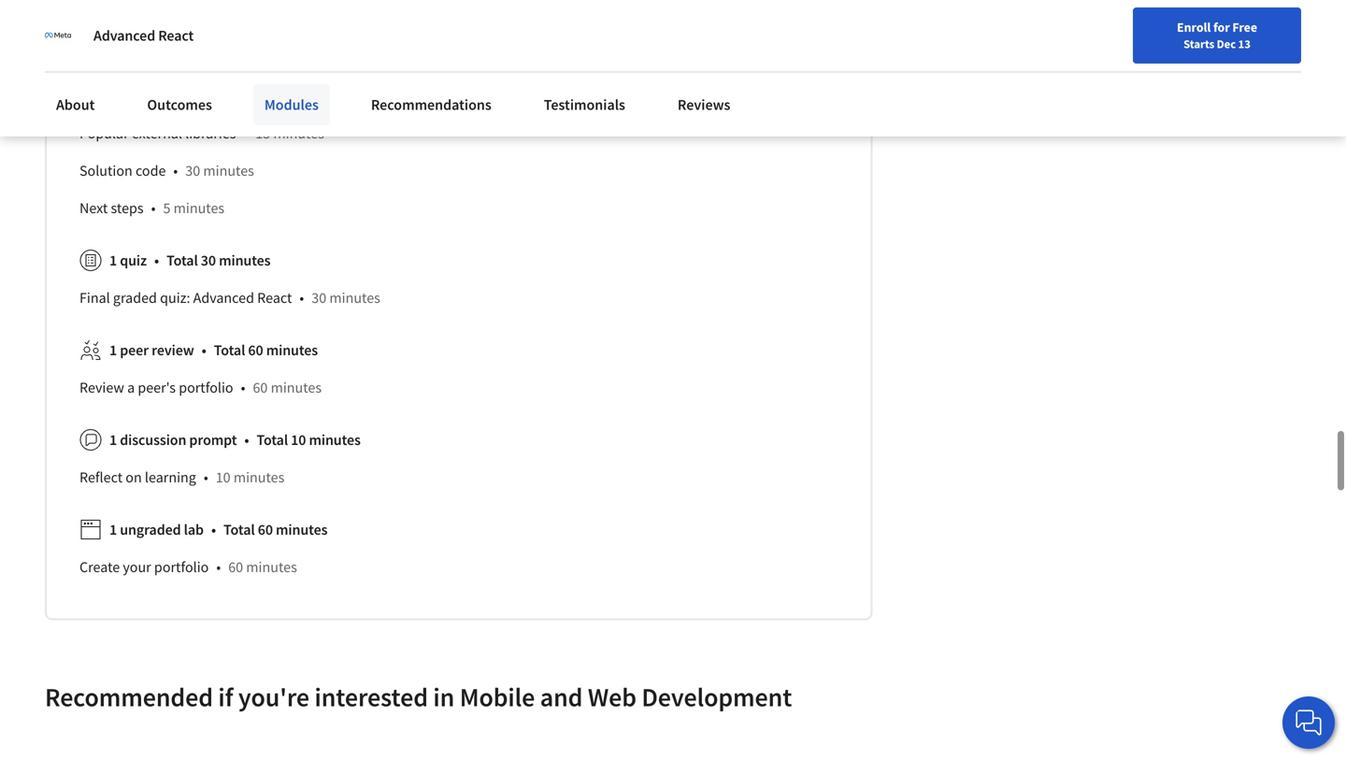 Task type: describe. For each thing, give the bounding box(es) containing it.
reflect
[[79, 468, 123, 487]]

final
[[144, 87, 171, 105]]

react inside hide info about module content region
[[257, 289, 292, 307]]

learning
[[145, 468, 196, 487]]

next steps • 5 minutes
[[79, 199, 225, 218]]

1 for 1 quiz
[[109, 251, 117, 270]]

0 vertical spatial 30
[[185, 161, 200, 180]]

recommended if you're interested in mobile and web development
[[45, 681, 792, 714]]

total for 1 quiz
[[167, 251, 198, 270]]

15
[[256, 124, 270, 143]]

modules
[[265, 95, 319, 114]]

review
[[79, 378, 124, 397]]

recommendations
[[371, 95, 492, 114]]

0 vertical spatial portfolio
[[179, 378, 233, 397]]

13
[[1238, 36, 1251, 51]]

graded
[[113, 289, 157, 307]]

1 ungraded lab
[[109, 521, 204, 539]]

modules link
[[253, 84, 330, 125]]

outcomes
[[147, 95, 212, 114]]

quiz:
[[160, 289, 190, 307]]

testimonials link
[[533, 84, 637, 125]]

the
[[120, 87, 141, 105]]

10 minutes
[[238, 87, 307, 105]]

code
[[136, 161, 166, 180]]

recommendations link
[[360, 84, 503, 125]]

peer
[[120, 341, 149, 360]]

enroll for free starts dec 13
[[1177, 19, 1258, 51]]

1 peer review
[[109, 341, 194, 360]]

reviews
[[678, 95, 731, 114]]

0 horizontal spatial advanced
[[94, 26, 155, 45]]

outcomes link
[[136, 84, 223, 125]]

advanced inside hide info about module content region
[[193, 289, 254, 307]]

create your portfolio • 60 minutes
[[79, 558, 297, 577]]

about link
[[45, 84, 106, 125]]

• total 60 minutes for minutes
[[211, 521, 328, 539]]

steps
[[111, 199, 144, 218]]

popular external libraries • 15 minutes
[[79, 124, 324, 143]]

total for 1 discussion prompt
[[257, 431, 288, 449]]

about for about
[[56, 95, 95, 114]]

you're
[[238, 681, 309, 714]]

1 vertical spatial 30
[[201, 251, 216, 270]]

libraries
[[185, 124, 236, 143]]

your
[[123, 558, 151, 577]]

1 for 1 ungraded lab
[[109, 521, 117, 539]]

advanced react
[[94, 26, 194, 45]]

if
[[218, 681, 233, 714]]

1 vertical spatial 10
[[291, 431, 306, 449]]

0 horizontal spatial react
[[158, 26, 194, 45]]

enroll
[[1177, 19, 1211, 36]]

• total 10 minutes
[[244, 431, 361, 449]]

final graded quiz: advanced react • 30 minutes
[[79, 289, 380, 307]]

0 horizontal spatial 10
[[216, 468, 231, 487]]



Task type: vqa. For each thing, say whether or not it's contained in the screenshot.


Task type: locate. For each thing, give the bounding box(es) containing it.
• total 60 minutes
[[202, 341, 318, 360], [211, 521, 328, 539]]

show notifications image
[[1129, 23, 1151, 46]]

10 right prompt
[[291, 431, 306, 449]]

• total 60 minutes right lab
[[211, 521, 328, 539]]

total for 1 peer review
[[214, 341, 245, 360]]

quiz
[[120, 251, 147, 270]]

total up review a peer's portfolio • 60 minutes
[[214, 341, 245, 360]]

menu item
[[989, 19, 1109, 79]]

testimonials
[[544, 95, 625, 114]]

10
[[238, 87, 253, 105], [291, 431, 306, 449], [216, 468, 231, 487]]

about left the
[[79, 87, 117, 105]]

for
[[1214, 19, 1230, 36]]

dec
[[1217, 36, 1236, 51]]

popular
[[79, 124, 129, 143]]

review
[[152, 341, 194, 360]]

next
[[79, 199, 108, 218]]

1 discussion prompt
[[109, 431, 237, 449]]

final
[[79, 289, 110, 307]]

1 1 from the top
[[109, 251, 117, 270]]

discussion
[[120, 431, 186, 449]]

lab
[[184, 521, 204, 539]]

1 horizontal spatial advanced
[[193, 289, 254, 307]]

0 vertical spatial react
[[158, 26, 194, 45]]

0 vertical spatial advanced
[[94, 26, 155, 45]]

about
[[79, 87, 117, 105], [56, 95, 95, 114]]

about inside region
[[79, 87, 117, 105]]

external
[[132, 124, 182, 143]]

1 vertical spatial portfolio
[[154, 558, 209, 577]]

1 up reflect
[[109, 431, 117, 449]]

peer's
[[138, 378, 176, 397]]

total right prompt
[[257, 431, 288, 449]]

• total 30 minutes
[[154, 251, 271, 270]]

total up quiz:
[[167, 251, 198, 270]]

• total 60 minutes down final graded quiz: advanced react • 30 minutes
[[202, 341, 318, 360]]

1 vertical spatial react
[[257, 289, 292, 307]]

2 vertical spatial 10
[[216, 468, 231, 487]]

10 down prompt
[[216, 468, 231, 487]]

1 left peer
[[109, 341, 117, 360]]

1 for 1 peer review
[[109, 341, 117, 360]]

chat with us image
[[1294, 708, 1324, 738]]

starts
[[1184, 36, 1215, 51]]

portfolio down lab
[[154, 558, 209, 577]]

10 left modules link
[[238, 87, 253, 105]]

recommended
[[45, 681, 213, 714]]

about for about the final project
[[79, 87, 117, 105]]

• total 60 minutes for 60
[[202, 341, 318, 360]]

and
[[540, 681, 583, 714]]

total right lab
[[224, 521, 255, 539]]

1 horizontal spatial react
[[257, 289, 292, 307]]

interested
[[315, 681, 428, 714]]

on
[[126, 468, 142, 487]]

about the final project
[[79, 87, 219, 105]]

4 1 from the top
[[109, 521, 117, 539]]

solution
[[79, 161, 133, 180]]

mobile
[[460, 681, 535, 714]]

portfolio right peer's
[[179, 378, 233, 397]]

1 quiz
[[109, 251, 147, 270]]

advanced down • total 30 minutes
[[193, 289, 254, 307]]

total for 1 ungraded lab
[[224, 521, 255, 539]]

reflect on learning • 10 minutes
[[79, 468, 285, 487]]

1 horizontal spatial 10
[[238, 87, 253, 105]]

3 1 from the top
[[109, 431, 117, 449]]

portfolio
[[179, 378, 233, 397], [154, 558, 209, 577]]

1 for 1 discussion prompt
[[109, 431, 117, 449]]

0 vertical spatial 10
[[238, 87, 253, 105]]

1
[[109, 251, 117, 270], [109, 341, 117, 360], [109, 431, 117, 449], [109, 521, 117, 539]]

0 vertical spatial • total 60 minutes
[[202, 341, 318, 360]]

•
[[243, 124, 248, 143], [173, 161, 178, 180], [151, 199, 156, 218], [154, 251, 159, 270], [300, 289, 304, 307], [202, 341, 206, 360], [241, 378, 245, 397], [244, 431, 249, 449], [204, 468, 208, 487], [211, 521, 216, 539], [216, 558, 221, 577]]

1 vertical spatial • total 60 minutes
[[211, 521, 328, 539]]

review a peer's portfolio • 60 minutes
[[79, 378, 322, 397]]

5
[[163, 199, 171, 218]]

1 left ungraded
[[109, 521, 117, 539]]

2 1 from the top
[[109, 341, 117, 360]]

about up popular
[[56, 95, 95, 114]]

hide info about module content region
[[79, 0, 838, 593]]

reviews link
[[667, 84, 742, 125]]

react up the final
[[158, 26, 194, 45]]

1 left quiz
[[109, 251, 117, 270]]

advanced
[[94, 26, 155, 45], [193, 289, 254, 307]]

30
[[185, 161, 200, 180], [201, 251, 216, 270], [312, 289, 327, 307]]

recommendation tabs tab list
[[45, 744, 1302, 760]]

react down • total 30 minutes
[[257, 289, 292, 307]]

free
[[1233, 19, 1258, 36]]

advanced up the
[[94, 26, 155, 45]]

solution code • 30 minutes
[[79, 161, 254, 180]]

coursera image
[[22, 15, 141, 45]]

web
[[588, 681, 637, 714]]

minutes
[[256, 87, 307, 105], [273, 124, 324, 143], [203, 161, 254, 180], [174, 199, 225, 218], [219, 251, 271, 270], [329, 289, 380, 307], [266, 341, 318, 360], [271, 378, 322, 397], [309, 431, 361, 449], [234, 468, 285, 487], [276, 521, 328, 539], [246, 558, 297, 577]]

60
[[248, 341, 263, 360], [253, 378, 268, 397], [258, 521, 273, 539], [228, 558, 243, 577]]

2 horizontal spatial 10
[[291, 431, 306, 449]]

react
[[158, 26, 194, 45], [257, 289, 292, 307]]

a
[[127, 378, 135, 397]]

meta image
[[45, 22, 71, 49]]

development
[[642, 681, 792, 714]]

total
[[167, 251, 198, 270], [214, 341, 245, 360], [257, 431, 288, 449], [224, 521, 255, 539]]

create
[[79, 558, 120, 577]]

prompt
[[189, 431, 237, 449]]

project
[[174, 87, 219, 105]]

ungraded
[[120, 521, 181, 539]]

in
[[433, 681, 455, 714]]

2 vertical spatial 30
[[312, 289, 327, 307]]

1 vertical spatial advanced
[[193, 289, 254, 307]]



